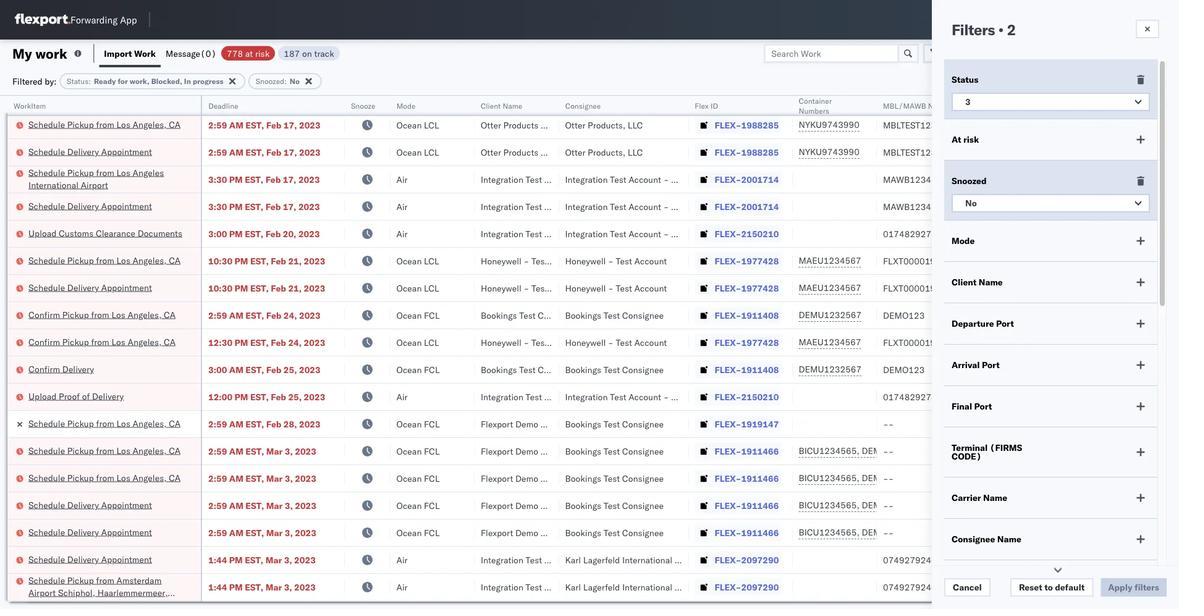 Task type: locate. For each thing, give the bounding box(es) containing it.
1 vertical spatial risk
[[964, 134, 979, 145]]

0 vertical spatial confirm pickup from los angeles, ca button
[[28, 91, 176, 105]]

resize handle column header
[[186, 96, 201, 609], [330, 96, 345, 609], [375, 96, 390, 609], [460, 96, 475, 609], [544, 96, 559, 609], [674, 96, 689, 609], [778, 96, 793, 609], [862, 96, 877, 609], [1024, 96, 1039, 609], [1109, 96, 1124, 609], [1148, 96, 1163, 609]]

3:00 for 3:00 am est, feb 25, 2023
[[208, 364, 227, 375]]

schedule for schedule pickup from amsterdam airport schiphol, haarlemmermeer, netherlands button
[[28, 575, 65, 586]]

flex-1977428 for confirm pickup from los angeles, ca
[[715, 337, 779, 348]]

1 vertical spatial mode
[[952, 235, 975, 246]]

mawb1234 for schedule pickup from los angeles international airport
[[883, 174, 931, 185]]

2 bicu1234565, from the top
[[799, 473, 860, 484]]

0 vertical spatial products
[[503, 120, 539, 130]]

1 products, from the top
[[588, 120, 626, 130]]

25, for 3:00 am est, feb 25, 2023
[[284, 364, 297, 375]]

4 schedule pickup from los angeles, ca from the top
[[28, 445, 181, 456]]

1 vertical spatial otter products, llc
[[565, 147, 643, 158]]

1 upload from the top
[[28, 228, 57, 239]]

port right "departure" in the bottom of the page
[[996, 318, 1014, 329]]

workitem button
[[7, 98, 189, 111]]

1 vertical spatial flex-1911408
[[715, 364, 779, 375]]

1988285 down 2006134 at the right of the page
[[741, 120, 779, 130]]

flex-2150210
[[715, 228, 779, 239], [715, 392, 779, 402]]

24, up 12:30 pm est, feb 24, 2023 on the left bottom of the page
[[284, 310, 297, 321]]

4 schedule from the top
[[28, 201, 65, 211]]

1 vertical spatial airport
[[28, 587, 56, 598]]

pickup for flex-1988285
[[67, 119, 94, 130]]

numbers left 3
[[928, 101, 959, 110]]

3:30
[[208, 174, 227, 185], [208, 201, 227, 212]]

snoozed up deadline button
[[256, 77, 284, 86]]

upload left "proof"
[[28, 391, 57, 402]]

2150210 for 3:00 pm est, feb 20, 2023
[[741, 228, 779, 239]]

017482927423 for 12:00 pm est, feb 25, 2023
[[883, 392, 948, 402]]

1 vertical spatial maeu1234567
[[799, 282, 861, 293]]

schedule delivery appointment link for 2:59 am est, feb 17, 2023
[[28, 146, 152, 158]]

25, up 28,
[[288, 392, 302, 402]]

my
[[12, 45, 32, 62]]

port for departure port
[[996, 318, 1014, 329]]

angeles,
[[128, 92, 162, 103], [133, 119, 167, 130], [133, 255, 167, 266], [128, 309, 162, 320], [128, 337, 162, 347], [133, 418, 167, 429], [133, 445, 167, 456], [133, 473, 167, 483]]

0 vertical spatial flex-2001714
[[715, 174, 779, 185]]

5 air from the top
[[396, 555, 408, 566]]

0 horizontal spatial risk
[[255, 48, 270, 59]]

0 vertical spatial karl lagerfeld international b.v c/o bleckmann
[[565, 555, 751, 566]]

ocean lcl
[[396, 120, 439, 130], [396, 147, 439, 158], [396, 256, 439, 266], [396, 283, 439, 294], [396, 337, 439, 348]]

1 vertical spatial flex-1977428
[[715, 283, 779, 294]]

10:30
[[208, 256, 232, 266], [208, 283, 232, 294]]

1 vertical spatial flex-2001714
[[715, 201, 779, 212]]

2:59 am est, mar 3, 2023
[[208, 446, 316, 457], [208, 473, 316, 484], [208, 500, 316, 511], [208, 528, 316, 538]]

pickup inside schedule pickup from los angeles international airport
[[67, 167, 94, 178]]

5 schedule delivery appointment link from the top
[[28, 526, 152, 539]]

0 vertical spatial port
[[996, 318, 1014, 329]]

1 horizontal spatial snoozed
[[952, 176, 987, 186]]

schedule for third schedule pickup from los angeles, ca button
[[28, 445, 65, 456]]

schedule delivery appointment button for 10:30 pm est, feb 21, 2023
[[28, 282, 152, 295]]

1 vertical spatial 1:44 pm est, mar 3, 2023
[[208, 582, 316, 593]]

confirm pickup from los angeles, ca button for 2:59 am est, feb 24, 2023
[[28, 309, 176, 322]]

10:30 pm est, feb 21, 2023
[[208, 256, 325, 266], [208, 283, 325, 294]]

1 vertical spatial snoozed
[[952, 176, 987, 186]]

mode inside button
[[396, 101, 415, 110]]

0 vertical spatial confirm pickup from los angeles, ca link
[[28, 91, 176, 104]]

1 vertical spatial 1911408
[[741, 364, 779, 375]]

4 flexport from the top
[[481, 500, 513, 511]]

port for arrival port
[[982, 360, 1000, 371]]

air
[[396, 174, 408, 185], [396, 201, 408, 212], [396, 228, 408, 239], [396, 392, 408, 402], [396, 555, 408, 566], [396, 582, 408, 593]]

10 ocean from the top
[[396, 446, 422, 457]]

mar
[[266, 446, 283, 457], [266, 473, 283, 484], [266, 500, 283, 511], [266, 528, 283, 538], [266, 555, 282, 566], [266, 582, 282, 593]]

2 lcl from the top
[[424, 147, 439, 158]]

2 2097290 from the top
[[741, 582, 779, 593]]

los
[[112, 92, 125, 103], [116, 119, 130, 130], [116, 167, 130, 178], [116, 255, 130, 266], [112, 309, 125, 320], [112, 337, 125, 347], [116, 418, 130, 429], [116, 445, 130, 456], [116, 473, 130, 483]]

2 confirm pickup from los angeles, ca from the top
[[28, 309, 176, 320]]

0 vertical spatial flxt00001977428a
[[883, 256, 968, 266]]

187 on track
[[284, 48, 334, 59]]

flex-2006134 button
[[695, 89, 781, 107], [695, 89, 781, 107]]

2023
[[299, 92, 321, 103], [299, 120, 321, 130], [299, 147, 321, 158], [298, 174, 320, 185], [298, 201, 320, 212], [298, 228, 320, 239], [304, 256, 325, 266], [304, 283, 325, 294], [299, 310, 321, 321], [304, 337, 325, 348], [299, 364, 321, 375], [304, 392, 325, 402], [299, 419, 321, 430], [295, 446, 316, 457], [295, 473, 316, 484], [295, 500, 316, 511], [295, 528, 316, 538], [294, 555, 316, 566], [294, 582, 316, 593]]

0 vertical spatial 10:30 pm est, feb 21, 2023
[[208, 256, 325, 266]]

confirm pickup from los angeles, ca
[[28, 92, 176, 103], [28, 309, 176, 320], [28, 337, 176, 347]]

upload left 'customs'
[[28, 228, 57, 239]]

4 demo from the top
[[515, 500, 538, 511]]

pickup inside schedule pickup from amsterdam airport schiphol, haarlemmermeer, netherlands
[[67, 575, 94, 586]]

2 schedule delivery appointment from the top
[[28, 201, 152, 211]]

(firms
[[990, 443, 1022, 453]]

1 vertical spatial 2001714
[[741, 201, 779, 212]]

2 2001714 from the top
[[741, 201, 779, 212]]

lcl
[[424, 120, 439, 130], [424, 147, 439, 158], [424, 256, 439, 266], [424, 283, 439, 294], [424, 337, 439, 348]]

2 vertical spatial international
[[622, 582, 672, 593]]

upload inside 'link'
[[28, 228, 57, 239]]

status for status : ready for work, blocked, in progress
[[67, 77, 89, 86]]

message
[[166, 48, 200, 59]]

0 vertical spatial 1977428
[[741, 256, 779, 266]]

9 am from the top
[[229, 500, 243, 511]]

schedule pickup from amsterdam airport schiphol, haarlemmermeer, netherlands link
[[28, 574, 185, 609]]

feb
[[266, 92, 281, 103], [266, 120, 281, 130], [266, 147, 281, 158], [266, 174, 281, 185], [266, 201, 281, 212], [266, 228, 281, 239], [271, 256, 286, 266], [271, 283, 286, 294], [266, 310, 281, 321], [271, 337, 286, 348], [266, 364, 281, 375], [271, 392, 286, 402], [266, 419, 281, 430]]

0 horizontal spatial mode
[[396, 101, 415, 110]]

nyku9743990
[[799, 119, 860, 130], [799, 146, 860, 157]]

0 vertical spatial airport
[[81, 180, 108, 190]]

5 flexport demo consignee from the top
[[481, 528, 582, 538]]

no
[[290, 77, 300, 86], [965, 198, 977, 209]]

2 vertical spatial confirm pickup from los angeles, ca button
[[28, 336, 176, 350]]

ping - test entity
[[481, 92, 553, 103], [565, 92, 637, 103]]

1 vertical spatial 2097290
[[741, 582, 779, 593]]

1 horizontal spatial airport
[[81, 180, 108, 190]]

1 vertical spatial western
[[671, 201, 704, 212]]

0 vertical spatial client
[[481, 101, 501, 110]]

schedule for schedule pickup from los angeles, ca button for 10:30 pm est, feb 21, 2023
[[28, 255, 65, 266]]

confirm pickup from los angeles, ca for 2:59 am est, feb 17, 2023
[[28, 92, 176, 103]]

24, up 3:00 am est, feb 25, 2023
[[288, 337, 302, 348]]

risk right at
[[964, 134, 979, 145]]

digital for schedule delivery appointment
[[706, 201, 731, 212]]

airport up upload customs clearance documents
[[81, 180, 108, 190]]

1 confirm pickup from los angeles, ca button from the top
[[28, 91, 176, 105]]

3 flexport from the top
[[481, 473, 513, 484]]

2 1911466 from the top
[[741, 473, 779, 484]]

track
[[314, 48, 334, 59]]

1 vertical spatial c/o
[[691, 582, 705, 593]]

1 vertical spatial 017482927423
[[883, 392, 948, 402]]

1 ocean fcl from the top
[[396, 92, 440, 103]]

1 2097290 from the top
[[741, 555, 779, 566]]

1 demo123 from the top
[[883, 310, 925, 321]]

flex id
[[695, 101, 718, 110]]

2 2150210 from the top
[[741, 392, 779, 402]]

los inside schedule pickup from los angeles international airport
[[116, 167, 130, 178]]

21, down 20,
[[288, 256, 302, 266]]

3 schedule from the top
[[28, 167, 65, 178]]

0 horizontal spatial airport
[[28, 587, 56, 598]]

0 vertical spatial lagerfeld
[[583, 555, 620, 566]]

1:44 pm est, mar 3, 2023
[[208, 555, 316, 566], [208, 582, 316, 593]]

mbltest1234
[[883, 120, 942, 130], [883, 147, 942, 158]]

1 schedule from the top
[[28, 119, 65, 130]]

2 flxt00001977428a from the top
[[883, 283, 968, 294]]

2:59 am est, feb 28, 2023
[[208, 419, 321, 430]]

1 3:30 pm est, feb 17, 2023 from the top
[[208, 174, 320, 185]]

schedule delivery appointment link for 2:59 am est, mar 3, 2023
[[28, 499, 152, 511]]

25, up 12:00 pm est, feb 25, 2023
[[284, 364, 297, 375]]

1 otter products - test account from the top
[[481, 120, 600, 130]]

schedule pickup from los angeles, ca for 2:59 am est, feb 17, 2023
[[28, 119, 181, 130]]

from inside schedule pickup from amsterdam airport schiphol, haarlemmermeer, netherlands
[[96, 575, 114, 586]]

1 vertical spatial flex-1988285
[[715, 147, 779, 158]]

1 vertical spatial 1988285
[[741, 147, 779, 158]]

los for flex-2006134
[[112, 92, 125, 103]]

maeu1234567 for schedule delivery appointment
[[799, 282, 861, 293]]

3 lcl from the top
[[424, 256, 439, 266]]

3 flex-1977428 from the top
[[715, 337, 779, 348]]

12:30 pm est, feb 24, 2023
[[208, 337, 325, 348]]

confirm pickup from los angeles, ca link for 2:59 am est, feb 17, 2023
[[28, 91, 176, 104]]

0 vertical spatial 1:44
[[208, 555, 227, 566]]

0 vertical spatial snoozed
[[256, 77, 284, 86]]

flex-1911408 for 2:59 am est, feb 24, 2023
[[715, 310, 779, 321]]

6 schedule delivery appointment button from the top
[[28, 553, 152, 567]]

1 vertical spatial 3:30 pm est, feb 17, 2023
[[208, 201, 320, 212]]

schedule delivery appointment link for 10:30 pm est, feb 21, 2023
[[28, 282, 152, 294]]

5 ocean fcl from the top
[[396, 446, 440, 457]]

1 vertical spatial client
[[952, 277, 977, 288]]

lcl for schedule delivery appointment 'link' corresponding to 10:30 pm est, feb 21, 2023
[[424, 283, 439, 294]]

1 horizontal spatial numbers
[[928, 101, 959, 110]]

carrier
[[952, 493, 981, 503]]

schedule for 2:59 am est, feb 17, 2023's schedule delivery appointment button
[[28, 146, 65, 157]]

1 ocean lcl from the top
[[396, 120, 439, 130]]

1988285 down flex id button
[[741, 147, 779, 158]]

2 vertical spatial port
[[974, 401, 992, 412]]

2 mbltest1234 from the top
[[883, 147, 942, 158]]

consignee
[[565, 101, 601, 110], [538, 310, 579, 321], [622, 310, 664, 321], [538, 364, 579, 375], [622, 364, 664, 375], [541, 419, 582, 430], [622, 419, 664, 430], [541, 446, 582, 457], [622, 446, 664, 457], [541, 473, 582, 484], [622, 473, 664, 484], [541, 500, 582, 511], [622, 500, 664, 511], [541, 528, 582, 538], [622, 528, 664, 538], [952, 534, 995, 545]]

0 vertical spatial 2150210
[[741, 228, 779, 239]]

3 ocean fcl from the top
[[396, 364, 440, 375]]

21,
[[288, 256, 302, 266], [288, 283, 302, 294]]

status
[[952, 74, 979, 85], [67, 77, 89, 86]]

deadline button
[[202, 98, 333, 111]]

1 10:30 pm est, feb 21, 2023 from the top
[[208, 256, 325, 266]]

4 flex- from the top
[[715, 174, 741, 185]]

los for flex-1911408
[[112, 309, 125, 320]]

0 vertical spatial 25,
[[284, 364, 297, 375]]

filters
[[952, 20, 995, 39]]

2 vertical spatial confirm pickup from los angeles, ca link
[[28, 336, 176, 348]]

schedule inside schedule pickup from amsterdam airport schiphol, haarlemmermeer, netherlands
[[28, 575, 65, 586]]

3:00 right documents
[[208, 228, 227, 239]]

7 schedule from the top
[[28, 418, 65, 429]]

9 schedule from the top
[[28, 473, 65, 483]]

client name inside button
[[481, 101, 522, 110]]

1 flex-2097290 from the top
[[715, 555, 779, 566]]

team
[[1087, 500, 1106, 511]]

resize handle column header for workitem
[[186, 96, 201, 609]]

2 vertical spatial confirm pickup from los angeles, ca
[[28, 337, 176, 347]]

flex-1977428 for schedule delivery appointment
[[715, 283, 779, 294]]

0 horizontal spatial entity
[[530, 92, 553, 103]]

12 ocean from the top
[[396, 500, 422, 511]]

3:00 for 3:00 pm est, feb 20, 2023
[[208, 228, 227, 239]]

cancel
[[953, 582, 982, 593]]

schedule pickup from los angeles, ca link for 2:59 am est, mar 3, 2023
[[28, 472, 181, 484]]

21, up "2:59 am est, feb 24, 2023"
[[288, 283, 302, 294]]

1 vertical spatial products
[[503, 147, 539, 158]]

appointment for 1:44 pm est, mar 3, 2023
[[101, 554, 152, 565]]

8 schedule from the top
[[28, 445, 65, 456]]

1 b.v from the top
[[675, 555, 688, 566]]

no inside button
[[965, 198, 977, 209]]

numbers down container
[[799, 106, 829, 115]]

llc
[[628, 120, 643, 130], [628, 147, 643, 158]]

1 21, from the top
[[288, 256, 302, 266]]

1 3:00 from the top
[[208, 228, 227, 239]]

upload proof of delivery
[[28, 391, 124, 402]]

3 1977428 from the top
[[741, 337, 779, 348]]

to
[[1045, 582, 1053, 593]]

work
[[35, 45, 67, 62]]

11 flex- from the top
[[715, 364, 741, 375]]

airport up netherlands
[[28, 587, 56, 598]]

2:59 am est, feb 17, 2023 for confirm pickup from los angeles, ca
[[208, 92, 321, 103]]

port right arrival
[[982, 360, 1000, 371]]

1 vertical spatial digital
[[706, 201, 731, 212]]

actions
[[1131, 101, 1157, 110]]

0 vertical spatial flex-2097290
[[715, 555, 779, 566]]

: for snoozed
[[284, 77, 287, 86]]

departure
[[952, 318, 994, 329]]

0 vertical spatial 24,
[[284, 310, 297, 321]]

0 vertical spatial integration test account - western digital
[[565, 174, 731, 185]]

from for flex-1988285
[[96, 119, 114, 130]]

0 vertical spatial flex-1988285
[[715, 120, 779, 130]]

otter products - test account
[[481, 120, 600, 130], [481, 147, 600, 158]]

cancel button
[[944, 579, 991, 597]]

1 vertical spatial no
[[965, 198, 977, 209]]

on
[[302, 48, 312, 59]]

0 vertical spatial otter products - test account
[[481, 120, 600, 130]]

0 vertical spatial bleckmann
[[708, 555, 751, 566]]

forwarding
[[70, 14, 118, 26]]

1 vertical spatial nyku9743990
[[799, 146, 860, 157]]

demo123 for 2:59 am est, feb 24, 2023
[[883, 310, 925, 321]]

0 vertical spatial llc
[[628, 120, 643, 130]]

numbers inside container numbers
[[799, 106, 829, 115]]

confirm
[[28, 92, 60, 103], [28, 309, 60, 320], [28, 337, 60, 347], [28, 364, 60, 375]]

on
[[587, 228, 600, 239], [671, 228, 684, 239], [587, 392, 600, 402], [671, 392, 684, 402]]

16 flex- from the top
[[715, 500, 741, 511]]

1 vertical spatial karl
[[565, 582, 581, 593]]

appointment
[[101, 146, 152, 157], [101, 201, 152, 211], [101, 282, 152, 293], [101, 500, 152, 511], [101, 527, 152, 538], [101, 554, 152, 565]]

flex-
[[715, 92, 741, 103], [715, 120, 741, 130], [715, 147, 741, 158], [715, 174, 741, 185], [715, 201, 741, 212], [715, 228, 741, 239], [715, 256, 741, 266], [715, 283, 741, 294], [715, 310, 741, 321], [715, 337, 741, 348], [715, 364, 741, 375], [715, 392, 741, 402], [715, 419, 741, 430], [715, 446, 741, 457], [715, 473, 741, 484], [715, 500, 741, 511], [715, 528, 741, 538], [715, 555, 741, 566], [715, 582, 741, 593]]

1 vertical spatial 10:30
[[208, 283, 232, 294]]

2001714 for schedule delivery appointment
[[741, 201, 779, 212]]

2 flex-1988285 from the top
[[715, 147, 779, 158]]

1 vertical spatial 2:59 am est, feb 17, 2023
[[208, 120, 321, 130]]

0 vertical spatial 21,
[[288, 256, 302, 266]]

1 horizontal spatial :
[[284, 77, 287, 86]]

4 bicu1234565, demu1232567 from the top
[[799, 527, 925, 538]]

1 1911408 from the top
[[741, 310, 779, 321]]

2150210 for 12:00 pm est, feb 25, 2023
[[741, 392, 779, 402]]

10:30 down 3:00 pm est, feb 20, 2023
[[208, 256, 232, 266]]

1 vertical spatial bleckmann
[[708, 582, 751, 593]]

0 vertical spatial 3:30 pm est, feb 17, 2023
[[208, 174, 320, 185]]

schedule for 2nd schedule delivery appointment button from the top
[[28, 201, 65, 211]]

name
[[503, 101, 522, 110], [979, 277, 1003, 288], [983, 493, 1007, 503], [997, 534, 1022, 545]]

haarlemmermeer,
[[97, 587, 168, 598]]

2 3:30 from the top
[[208, 201, 227, 212]]

1 maeu1234567 from the top
[[799, 255, 861, 266]]

2 digital from the top
[[706, 201, 731, 212]]

0 vertical spatial maeu1234567
[[799, 255, 861, 266]]

12 flex- from the top
[[715, 392, 741, 402]]

0 vertical spatial 1988285
[[741, 120, 779, 130]]

flexport. image
[[15, 14, 70, 26]]

2001714 for schedule pickup from los angeles international airport
[[741, 174, 779, 185]]

3 appointment from the top
[[101, 282, 152, 293]]

6 appointment from the top
[[101, 554, 152, 565]]

4 confirm from the top
[[28, 364, 60, 375]]

1 vertical spatial 3:00
[[208, 364, 227, 375]]

upload customs clearance documents link
[[28, 227, 182, 240]]

1 schedule delivery appointment link from the top
[[28, 146, 152, 158]]

3:00 down 12:30
[[208, 364, 227, 375]]

13 schedule from the top
[[28, 575, 65, 586]]

10:30 pm est, feb 21, 2023 down 3:00 pm est, feb 20, 2023
[[208, 256, 325, 266]]

17,
[[284, 92, 297, 103], [284, 120, 297, 130], [284, 147, 297, 158], [283, 174, 296, 185], [283, 201, 296, 212]]

1 vertical spatial flex-2150210
[[715, 392, 779, 402]]

9 resize handle column header from the left
[[1024, 96, 1039, 609]]

10:30 up "2:59 am est, feb 24, 2023"
[[208, 283, 232, 294]]

schedule inside schedule pickup from los angeles international airport
[[28, 167, 65, 178]]

file exception button
[[950, 44, 1034, 63], [950, 44, 1034, 63]]

10 flex- from the top
[[715, 337, 741, 348]]

1 vertical spatial upload
[[28, 391, 57, 402]]

mawb1234 for schedule delivery appointment
[[883, 201, 931, 212]]

karl lagerfeld international b.v c/o bleckmann
[[565, 555, 751, 566], [565, 582, 751, 593]]

appointment for 2:59 am est, feb 17, 2023
[[101, 146, 152, 157]]

snoozed for snoozed
[[952, 176, 987, 186]]

0 vertical spatial flex-1911408
[[715, 310, 779, 321]]

schedule pickup from los angeles, ca button for 10:30 pm est, feb 21, 2023
[[28, 254, 181, 268]]

schedule pickup from amsterdam airport schiphol, haarlemmermeer, netherlands
[[28, 575, 168, 609]]

2 3:30 pm est, feb 17, 2023 from the top
[[208, 201, 320, 212]]

flex-1911408
[[715, 310, 779, 321], [715, 364, 779, 375]]

8 am from the top
[[229, 473, 243, 484]]

6 2:59 from the top
[[208, 446, 227, 457]]

2 b.v from the top
[[675, 582, 688, 593]]

confirm for confirm pickup from los angeles, ca link related to 2:59 am est, feb 17, 2023
[[28, 92, 60, 103]]

1 1:44 pm est, mar 3, 2023 from the top
[[208, 555, 316, 566]]

0 vertical spatial upload
[[28, 228, 57, 239]]

2 bicu1234565, demu1232567 from the top
[[799, 473, 925, 484]]

0 horizontal spatial no
[[290, 77, 300, 86]]

schedule pickup from los angeles, ca for 2:59 am est, mar 3, 2023
[[28, 473, 181, 483]]

17, for confirm pickup from los angeles, ca
[[284, 92, 297, 103]]

0 vertical spatial nyku9743990
[[799, 119, 860, 130]]

3:30 pm est, feb 17, 2023 for schedule pickup from los angeles international airport
[[208, 174, 320, 185]]

1:44
[[208, 555, 227, 566], [208, 582, 227, 593]]

2 karl from the top
[[565, 582, 581, 593]]

(0)
[[200, 48, 216, 59]]

schedule pickup from los angeles, ca link for 10:30 pm est, feb 21, 2023
[[28, 254, 181, 267]]

ocean fcl
[[396, 92, 440, 103], [396, 310, 440, 321], [396, 364, 440, 375], [396, 419, 440, 430], [396, 446, 440, 457], [396, 473, 440, 484], [396, 500, 440, 511], [396, 528, 440, 538]]

from inside schedule pickup from los angeles international airport
[[96, 167, 114, 178]]

0 horizontal spatial status
[[67, 77, 89, 86]]

risk right 'at'
[[255, 48, 270, 59]]

1 horizontal spatial client name
[[952, 277, 1003, 288]]

ca
[[164, 92, 176, 103], [169, 119, 181, 130], [169, 255, 181, 266], [164, 309, 176, 320], [164, 337, 176, 347], [169, 418, 181, 429], [169, 445, 181, 456], [169, 473, 181, 483]]

1 vertical spatial confirm pickup from los angeles, ca button
[[28, 309, 176, 322]]

2 2:59 am est, feb 17, 2023 from the top
[[208, 120, 321, 130]]

confirm pickup from los angeles, ca for 2:59 am est, feb 24, 2023
[[28, 309, 176, 320]]

0 vertical spatial flex-2150210
[[715, 228, 779, 239]]

products
[[503, 120, 539, 130], [503, 147, 539, 158]]

confirm inside button
[[28, 364, 60, 375]]

-
[[504, 92, 509, 103], [588, 92, 593, 103], [541, 120, 546, 130], [541, 147, 546, 158], [664, 174, 669, 185], [664, 201, 669, 212], [579, 228, 585, 239], [664, 228, 669, 239], [524, 256, 529, 266], [608, 256, 614, 266], [524, 283, 529, 294], [608, 283, 614, 294], [524, 337, 529, 348], [608, 337, 614, 348], [579, 392, 585, 402], [664, 392, 669, 402], [883, 419, 889, 430], [889, 419, 894, 430], [883, 446, 889, 457], [889, 446, 894, 457], [883, 473, 889, 484], [889, 473, 894, 484], [883, 500, 889, 511], [889, 500, 894, 511], [883, 528, 889, 538], [889, 528, 894, 538]]

2006134
[[741, 92, 779, 103]]

0 vertical spatial flex-1977428
[[715, 256, 779, 266]]

10:30 pm est, feb 21, 2023 up "2:59 am est, feb 24, 2023"
[[208, 283, 325, 294]]

0 vertical spatial 2097290
[[741, 555, 779, 566]]

0 vertical spatial 017482927423
[[883, 228, 948, 239]]

1 vertical spatial mawb1234
[[883, 201, 931, 212]]

0 vertical spatial otter products, llc
[[565, 120, 643, 130]]

name inside button
[[503, 101, 522, 110]]

1 vertical spatial mbltest1234
[[883, 147, 942, 158]]

2 maeu1234567 from the top
[[799, 282, 861, 293]]

19 flex- from the top
[[715, 582, 741, 593]]

5 resize handle column header from the left
[[544, 96, 559, 609]]

status up 3
[[952, 74, 979, 85]]

status right by:
[[67, 77, 89, 86]]

1 lagerfeld from the top
[[583, 555, 620, 566]]

3:30 pm est, feb 17, 2023
[[208, 174, 320, 185], [208, 201, 320, 212]]

flexport demo consignee
[[481, 419, 582, 430], [481, 446, 582, 457], [481, 473, 582, 484], [481, 500, 582, 511], [481, 528, 582, 538]]

1 vertical spatial port
[[982, 360, 1000, 371]]

schedule pickup from los angeles international airport link
[[28, 167, 185, 191]]

numbers inside 'button'
[[928, 101, 959, 110]]

flex-1988285 button
[[695, 117, 781, 134], [695, 117, 781, 134], [695, 144, 781, 161], [695, 144, 781, 161]]

1 karl from the top
[[565, 555, 581, 566]]

2 vertical spatial flex-1977428
[[715, 337, 779, 348]]

status for status
[[952, 74, 979, 85]]

1 horizontal spatial no
[[965, 198, 977, 209]]

11 resize handle column header from the left
[[1148, 96, 1163, 609]]

port right final
[[974, 401, 992, 412]]

1977428 for schedule delivery appointment
[[741, 283, 779, 294]]

1988285
[[741, 120, 779, 130], [741, 147, 779, 158]]

: down 187
[[284, 77, 287, 86]]

1 horizontal spatial entity
[[614, 92, 637, 103]]

3,
[[285, 446, 293, 457], [285, 473, 293, 484], [285, 500, 293, 511], [285, 528, 293, 538], [284, 555, 292, 566], [284, 582, 292, 593]]

0 vertical spatial confirm pickup from los angeles, ca
[[28, 92, 176, 103]]

bicu1234565,
[[799, 446, 860, 456], [799, 473, 860, 484], [799, 500, 860, 511], [799, 527, 860, 538]]

app
[[120, 14, 137, 26]]

flxt00001977428a
[[883, 256, 968, 266], [883, 283, 968, 294], [883, 337, 968, 348]]

2 ocean fcl from the top
[[396, 310, 440, 321]]

2 3:00 from the top
[[208, 364, 227, 375]]

: left 'ready'
[[89, 77, 91, 86]]

2 flexport demo consignee from the top
[[481, 446, 582, 457]]

1 vertical spatial 07492792403
[[883, 582, 942, 593]]

2 ping - test entity from the left
[[565, 92, 637, 103]]

3 demo from the top
[[515, 473, 538, 484]]

schedule pickup from los angeles, ca button for 2:59 am est, mar 3, 2023
[[28, 472, 181, 485]]

ag
[[602, 228, 614, 239], [686, 228, 698, 239], [602, 392, 614, 402], [686, 392, 698, 402]]

schedule delivery appointment button for 2:59 am est, feb 17, 2023
[[28, 146, 152, 159]]

airport inside schedule pickup from los angeles international airport
[[81, 180, 108, 190]]

snoozed down at risk
[[952, 176, 987, 186]]

1977428 for confirm pickup from los angeles, ca
[[741, 337, 779, 348]]

3:00 am est, feb 25, 2023
[[208, 364, 321, 375]]

1 confirm from the top
[[28, 92, 60, 103]]

from for flex-2006134
[[91, 92, 109, 103]]

1 c/o from the top
[[691, 555, 705, 566]]

2 017482927423 from the top
[[883, 392, 948, 402]]

9 ocean from the top
[[396, 419, 422, 430]]

0 vertical spatial no
[[290, 77, 300, 86]]

1 horizontal spatial ping - test entity
[[565, 92, 637, 103]]

2 1911408 from the top
[[741, 364, 779, 375]]

2 vertical spatial maeu1234567
[[799, 337, 861, 348]]

container
[[799, 96, 832, 105]]

24, for 12:30 pm est, feb 24, 2023
[[288, 337, 302, 348]]

schedule pickup from los angeles, ca link
[[28, 118, 181, 131], [28, 254, 181, 267], [28, 418, 181, 430], [28, 445, 181, 457], [28, 472, 181, 484]]

:
[[89, 77, 91, 86], [284, 77, 287, 86]]

0 horizontal spatial client name
[[481, 101, 522, 110]]

25, for 12:00 pm est, feb 25, 2023
[[288, 392, 302, 402]]

8 resize handle column header from the left
[[862, 96, 877, 609]]

client name
[[481, 101, 522, 110], [952, 277, 1003, 288]]

1 vertical spatial 10:30 pm est, feb 21, 2023
[[208, 283, 325, 294]]

appointment for 10:30 pm est, feb 21, 2023
[[101, 282, 152, 293]]

1 vertical spatial products,
[[588, 147, 626, 158]]

schedule for schedule pickup from los angeles international airport button at the top left
[[28, 167, 65, 178]]



Task type: describe. For each thing, give the bounding box(es) containing it.
schedule delivery appointment link for 1:44 pm est, mar 3, 2023
[[28, 553, 152, 566]]

2:59 am est, feb 17, 2023 for schedule pickup from los angeles, ca
[[208, 120, 321, 130]]

pickup for flex-2097290
[[67, 575, 94, 586]]

flex-1911408 for 3:00 am est, feb 25, 2023
[[715, 364, 779, 375]]

reset
[[1019, 582, 1043, 593]]

1 2:59 am est, mar 3, 2023 from the top
[[208, 446, 316, 457]]

2 air from the top
[[396, 201, 408, 212]]

snoozed : no
[[256, 77, 300, 86]]

1 flex- from the top
[[715, 92, 741, 103]]

mbl/mawb numbers button
[[877, 98, 1027, 111]]

appointment for 2:59 am est, mar 3, 2023
[[101, 500, 152, 511]]

2
[[1007, 20, 1016, 39]]

blocked,
[[151, 77, 182, 86]]

2 entity from the left
[[614, 92, 637, 103]]

flxt00001977428a for confirm pickup from los angeles, ca
[[883, 337, 968, 348]]

4 air from the top
[[396, 392, 408, 402]]

4 am from the top
[[229, 310, 243, 321]]

filtered
[[12, 76, 42, 87]]

western for schedule delivery appointment
[[671, 201, 704, 212]]

flex-2150210 for 3:00 pm est, feb 20, 2023
[[715, 228, 779, 239]]

1 nyku9743990 from the top
[[799, 119, 860, 130]]

message (0)
[[166, 48, 216, 59]]

017482927423 for 3:00 pm est, feb 20, 2023
[[883, 228, 948, 239]]

consignee inside button
[[565, 101, 601, 110]]

clearance
[[96, 228, 135, 239]]

flex-2001714 for schedule delivery appointment
[[715, 201, 779, 212]]

from for flex-2097290
[[96, 575, 114, 586]]

1 flex-1988285 from the top
[[715, 120, 779, 130]]

confirm pickup from los angeles, ca button for 2:59 am est, feb 17, 2023
[[28, 91, 176, 105]]

upload proof of delivery button
[[28, 390, 124, 404]]

departure port
[[952, 318, 1014, 329]]

5 ocean from the top
[[396, 283, 422, 294]]

schedule delivery appointment button for 1:44 pm est, mar 3, 2023
[[28, 553, 152, 567]]

consignee button
[[559, 98, 676, 111]]

status : ready for work, blocked, in progress
[[67, 77, 224, 86]]

2 10:30 pm est, feb 21, 2023 from the top
[[208, 283, 325, 294]]

1 1977428 from the top
[[741, 256, 779, 266]]

numbers for mbl/mawb numbers
[[928, 101, 959, 110]]

client inside button
[[481, 101, 501, 110]]

confirm for confirm pickup from los angeles, ca link related to 2:59 am est, feb 24, 2023
[[28, 309, 60, 320]]

schiphol,
[[58, 587, 95, 598]]

my work
[[12, 45, 67, 62]]

western for schedule pickup from los angeles international airport
[[671, 174, 704, 185]]

resize handle column header for deadline
[[330, 96, 345, 609]]

2 otter products, llc from the top
[[565, 147, 643, 158]]

batch action
[[1110, 48, 1164, 59]]

2 1:44 from the top
[[208, 582, 227, 593]]

8 ocean fcl from the top
[[396, 528, 440, 538]]

2 ocean from the top
[[396, 120, 422, 130]]

documents
[[138, 228, 182, 239]]

1 otter products, llc from the top
[[565, 120, 643, 130]]

forwarding app link
[[15, 14, 137, 26]]

no button
[[952, 194, 1150, 213]]

1 07492792403 from the top
[[883, 555, 942, 566]]

12:30
[[208, 337, 232, 348]]

schedule for schedule delivery appointment button associated with 10:30 pm est, feb 21, 2023
[[28, 282, 65, 293]]

testmbl123
[[883, 92, 937, 103]]

import work button
[[99, 40, 161, 67]]

netherlands
[[28, 600, 77, 609]]

by:
[[45, 76, 57, 87]]

upload for upload proof of delivery
[[28, 391, 57, 402]]

5 flexport from the top
[[481, 528, 513, 538]]

1 10:30 from the top
[[208, 256, 232, 266]]

2 fcl from the top
[[424, 310, 440, 321]]

los for flex-1977428
[[116, 255, 130, 266]]

3 am from the top
[[229, 147, 243, 158]]

7 ocean fcl from the top
[[396, 500, 440, 511]]

1 fcl from the top
[[424, 92, 440, 103]]

flex-1919147
[[715, 419, 779, 430]]

9 2:59 from the top
[[208, 528, 227, 538]]

7 fcl from the top
[[424, 500, 440, 511]]

forwarding app
[[70, 14, 137, 26]]

2 07492792403 from the top
[[883, 582, 942, 593]]

pickup for flex-2006134
[[62, 92, 89, 103]]

flex-2006134
[[715, 92, 779, 103]]

id
[[711, 101, 718, 110]]

2 flex-1911466 from the top
[[715, 473, 779, 484]]

20
[[1063, 500, 1073, 511]]

mbl/mawb
[[883, 101, 926, 110]]

24, for 2:59 am est, feb 24, 2023
[[284, 310, 297, 321]]

3 air from the top
[[396, 228, 408, 239]]

upload proof of delivery link
[[28, 390, 124, 403]]

3 schedule pickup from los angeles, ca button from the top
[[28, 445, 181, 458]]

1 ping from the left
[[481, 92, 501, 103]]

778 at risk
[[227, 48, 270, 59]]

3 button
[[952, 93, 1150, 111]]

confirm delivery button
[[28, 363, 94, 377]]

schedule for 1:44 pm est, mar 3, 2023 schedule delivery appointment button
[[28, 554, 65, 565]]

1 horizontal spatial client
[[952, 277, 977, 288]]

1 ocean from the top
[[396, 92, 422, 103]]

3 flex- from the top
[[715, 147, 741, 158]]

5 flex- from the top
[[715, 201, 741, 212]]

2 flexport from the top
[[481, 446, 513, 457]]

schedule pickup from amsterdam airport schiphol, haarlemmermeer, netherlands button
[[28, 574, 185, 609]]

maeu1234567 for confirm pickup from los angeles, ca
[[799, 337, 861, 348]]

lcl for schedule delivery appointment 'link' associated with 2:59 am est, feb 17, 2023
[[424, 147, 439, 158]]

resize handle column header for flex id
[[778, 96, 793, 609]]

schedule pickup from los angeles international airport button
[[28, 167, 185, 193]]

4 flex-1911466 from the top
[[715, 528, 779, 538]]

0 vertical spatial risk
[[255, 48, 270, 59]]

6 am from the top
[[229, 419, 243, 430]]

batch action button
[[1091, 44, 1172, 63]]

3 flexport demo consignee from the top
[[481, 473, 582, 484]]

7 2:59 from the top
[[208, 473, 227, 484]]

1 horizontal spatial risk
[[964, 134, 979, 145]]

4 -- from the top
[[883, 500, 894, 511]]

4 ocean fcl from the top
[[396, 419, 440, 430]]

consignee name
[[952, 534, 1022, 545]]

2 ping from the left
[[565, 92, 586, 103]]

demo123 for 3:00 am est, feb 25, 2023
[[883, 364, 925, 375]]

test 20 wi team assignment
[[1045, 500, 1153, 511]]

778
[[227, 48, 243, 59]]

3 confirm pickup from los angeles, ca button from the top
[[28, 336, 176, 350]]

3 ocean from the top
[[396, 147, 422, 158]]

3 bicu1234565, demu1232567 from the top
[[799, 500, 925, 511]]

digital for schedule pickup from los angeles international airport
[[706, 174, 731, 185]]

5 schedule delivery appointment from the top
[[28, 527, 152, 538]]

flex-2001714 for schedule pickup from los angeles international airport
[[715, 174, 779, 185]]

Search Work text field
[[764, 44, 899, 63]]

3 schedule pickup from los angeles, ca link from the top
[[28, 418, 181, 430]]

schedule for schedule pickup from los angeles, ca button for 2:59 am est, feb 17, 2023
[[28, 119, 65, 130]]

6 ocean fcl from the top
[[396, 473, 440, 484]]

for
[[118, 77, 128, 86]]

mode button
[[390, 98, 462, 111]]

1 entity from the left
[[530, 92, 553, 103]]

28,
[[284, 419, 297, 430]]

187
[[284, 48, 300, 59]]

10 am from the top
[[229, 528, 243, 538]]

international inside schedule pickup from los angeles international airport
[[28, 180, 79, 190]]

1 1:44 from the top
[[208, 555, 227, 566]]

1911408 for 2:59 am est, feb 24, 2023
[[741, 310, 779, 321]]

resize handle column header for consignee
[[674, 96, 689, 609]]

1 ping - test entity from the left
[[481, 92, 553, 103]]

angeles
[[133, 167, 164, 178]]

at
[[952, 134, 961, 145]]

flex id button
[[689, 98, 780, 111]]

from for flex-1911408
[[91, 309, 109, 320]]

5 2:59 from the top
[[208, 419, 227, 430]]

integration test account - western digital for schedule pickup from los angeles international airport
[[565, 174, 731, 185]]

port for final port
[[974, 401, 992, 412]]

schedule for fifth schedule delivery appointment button from the top
[[28, 527, 65, 538]]

2 products, from the top
[[588, 147, 626, 158]]

pickup for flex-1977428
[[67, 255, 94, 266]]

confirm for 1st confirm pickup from los angeles, ca link from the bottom of the page
[[28, 337, 60, 347]]

2 bleckmann from the top
[[708, 582, 751, 593]]

upload for upload customs clearance documents
[[28, 228, 57, 239]]

client name button
[[475, 98, 547, 111]]

container numbers
[[799, 96, 832, 115]]

5 fcl from the top
[[424, 446, 440, 457]]

4 ocean from the top
[[396, 256, 422, 266]]

3 bicu1234565, from the top
[[799, 500, 860, 511]]

1 flex-1911466 from the top
[[715, 446, 779, 457]]

mofu0618318
[[799, 92, 862, 103]]

2 demo from the top
[[515, 446, 538, 457]]

progress
[[193, 77, 224, 86]]

schedule delivery appointment for 2:59 am est, feb 17, 2023
[[28, 146, 152, 157]]

schedule for schedule delivery appointment button corresponding to 2:59 am est, mar 3, 2023
[[28, 500, 65, 511]]

schedule delivery appointment for 1:44 pm est, mar 3, 2023
[[28, 554, 152, 565]]

13 flex- from the top
[[715, 419, 741, 430]]

upload customs clearance documents
[[28, 228, 182, 239]]

3:00 pm est, feb 20, 2023
[[208, 228, 320, 239]]

3
[[965, 96, 971, 107]]

•
[[999, 20, 1004, 39]]

1 air from the top
[[396, 174, 408, 185]]

work,
[[130, 77, 149, 86]]

operator
[[1045, 101, 1075, 110]]

mbl/mawb numbers
[[883, 101, 959, 110]]

7 am from the top
[[229, 446, 243, 457]]

airport inside schedule pickup from amsterdam airport schiphol, haarlemmermeer, netherlands
[[28, 587, 56, 598]]

14 flex- from the top
[[715, 446, 741, 457]]

1 horizontal spatial mode
[[952, 235, 975, 246]]

1 flex-1977428 from the top
[[715, 256, 779, 266]]

13 ocean from the top
[[396, 528, 422, 538]]

1 1911466 from the top
[[741, 446, 779, 457]]

flxt00001977428a for schedule delivery appointment
[[883, 283, 968, 294]]

1 bleckmann from the top
[[708, 555, 751, 566]]

schedule delivery appointment for 2:59 am est, mar 3, 2023
[[28, 500, 152, 511]]

code)
[[952, 451, 982, 462]]

2 llc from the top
[[628, 147, 643, 158]]

12:00
[[208, 392, 232, 402]]

17, for schedule pickup from los angeles international airport
[[283, 174, 296, 185]]

resize handle column header for container numbers
[[862, 96, 877, 609]]

resize handle column header for mode
[[460, 96, 475, 609]]

filtered by:
[[12, 76, 57, 87]]

pickup for flex-1911466
[[67, 473, 94, 483]]

wi
[[1076, 500, 1084, 511]]

2 1:44 pm est, mar 3, 2023 from the top
[[208, 582, 316, 593]]

ready
[[94, 77, 116, 86]]

deadline
[[208, 101, 238, 110]]

11 ocean from the top
[[396, 473, 422, 484]]

upload customs clearance documents button
[[28, 227, 182, 241]]

2 karl lagerfeld international b.v c/o bleckmann from the top
[[565, 582, 751, 593]]

numbers for container numbers
[[799, 106, 829, 115]]

17, for schedule pickup from los angeles, ca
[[284, 120, 297, 130]]

schedule pickup from los angeles, ca link for 2:59 am est, feb 17, 2023
[[28, 118, 181, 131]]

snoozed for snoozed : no
[[256, 77, 284, 86]]

los for flex-2001714
[[116, 167, 130, 178]]

8 fcl from the top
[[424, 528, 440, 538]]

default
[[1055, 582, 1085, 593]]

20,
[[283, 228, 296, 239]]

1 vertical spatial international
[[622, 555, 672, 566]]

test
[[1045, 500, 1060, 511]]

: for status
[[89, 77, 91, 86]]

2 2:59 am est, mar 3, 2023 from the top
[[208, 473, 316, 484]]

los for flex-1911466
[[116, 473, 130, 483]]

confirm delivery
[[28, 364, 94, 375]]

2 schedule delivery appointment link from the top
[[28, 200, 152, 212]]

15 flex- from the top
[[715, 473, 741, 484]]

from for flex-1977428
[[96, 255, 114, 266]]

12:00 pm est, feb 25, 2023
[[208, 392, 325, 402]]

schedule delivery appointment button for 2:59 am est, mar 3, 2023
[[28, 499, 152, 513]]

3 2:59 am est, feb 17, 2023 from the top
[[208, 147, 321, 158]]

3 2:59 from the top
[[208, 147, 227, 158]]

of
[[82, 391, 90, 402]]

arrival port
[[952, 360, 1000, 371]]

file exception
[[969, 48, 1026, 59]]

from for flex-2001714
[[96, 167, 114, 178]]

schedule delivery appointment for 10:30 pm est, feb 21, 2023
[[28, 282, 152, 293]]

1 -- from the top
[[883, 419, 894, 430]]

resize handle column header for mbl/mawb numbers
[[1024, 96, 1039, 609]]

lcl for 1st confirm pickup from los angeles, ca link from the bottom of the page
[[424, 337, 439, 348]]

3:30 pm est, feb 17, 2023 for schedule delivery appointment
[[208, 201, 320, 212]]

5 ocean lcl from the top
[[396, 337, 439, 348]]

3 ocean lcl from the top
[[396, 256, 439, 266]]

schedule pickup from los angeles international airport
[[28, 167, 164, 190]]

container numbers button
[[793, 93, 865, 116]]

2 nyku9743990 from the top
[[799, 146, 860, 157]]

3 flex-1911466 from the top
[[715, 500, 779, 511]]

work
[[134, 48, 156, 59]]

flex-2150210 for 12:00 pm est, feb 25, 2023
[[715, 392, 779, 402]]

assignment
[[1108, 500, 1153, 511]]

pickup for flex-2001714
[[67, 167, 94, 178]]

Search Shipments (/) text field
[[943, 11, 1062, 29]]

customs
[[59, 228, 93, 239]]

4 ocean lcl from the top
[[396, 283, 439, 294]]

17, for schedule delivery appointment
[[283, 201, 296, 212]]

arrival
[[952, 360, 980, 371]]



Task type: vqa. For each thing, say whether or not it's contained in the screenshot.


